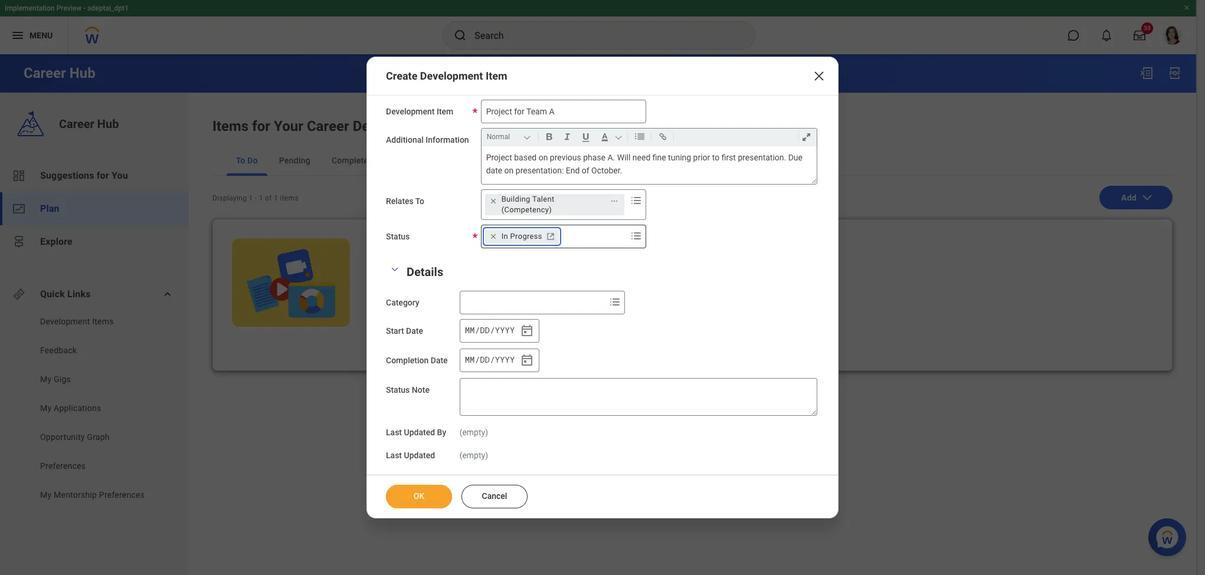Task type: vqa. For each thing, say whether or not it's contained in the screenshot.
the right Select to filter grid data image
no



Task type: describe. For each thing, give the bounding box(es) containing it.
mm / dd / yyyy for completion date
[[465, 354, 515, 366]]

suggestions for you link
[[0, 159, 189, 192]]

0 horizontal spatial items
[[92, 317, 114, 326]]

my applications
[[40, 404, 101, 413]]

completion date group
[[460, 349, 539, 372]]

item inside development item update resume
[[425, 240, 442, 249]]

building
[[502, 195, 531, 204]]

completion
[[386, 356, 429, 365]]

plan link
[[0, 192, 189, 226]]

in inside option
[[502, 232, 508, 241]]

Additional Information text field
[[482, 146, 817, 184]]

adeptai_dpt1
[[87, 4, 129, 12]]

0 vertical spatial items
[[213, 118, 249, 135]]

project
[[486, 153, 512, 162]]

development item update resume
[[369, 240, 450, 268]]

mentorship
[[54, 491, 97, 500]]

0 horizontal spatial preferences
[[40, 462, 86, 471]]

displaying
[[213, 194, 247, 203]]

mm for completion date
[[465, 354, 475, 366]]

talent
[[533, 195, 555, 204]]

1 vertical spatial in
[[369, 303, 376, 313]]

x image
[[812, 69, 827, 83]]

of inside project based on previous phase a. will need fine tuning prior to first presentation. due date on presentation: end of october.
[[582, 166, 590, 175]]

development items link
[[39, 316, 160, 328]]

implementation
[[5, 4, 55, 12]]

start date group
[[460, 319, 539, 343]]

manage development item button
[[364, 328, 496, 352]]

fine
[[653, 153, 666, 162]]

you
[[112, 170, 128, 181]]

presentation.
[[738, 153, 787, 162]]

normal group
[[485, 129, 819, 146]]

cancel
[[482, 492, 507, 501]]

bulleted list image
[[632, 130, 648, 144]]

calendar image
[[520, 354, 534, 368]]

completed
[[332, 156, 373, 165]]

list containing suggestions for you
[[0, 159, 189, 259]]

ok
[[414, 492, 425, 501]]

status note
[[386, 385, 430, 395]]

do
[[248, 156, 258, 165]]

manage development item
[[371, 335, 474, 345]]

manage
[[371, 335, 402, 345]]

onboarding home image
[[12, 202, 26, 216]]

view printable version (pdf) image
[[1168, 66, 1183, 80]]

relates
[[386, 196, 414, 206]]

my for my gigs
[[40, 375, 52, 384]]

0 vertical spatial career hub
[[24, 65, 95, 81]]

item inside button
[[457, 335, 474, 345]]

tab list inside main content
[[213, 145, 1173, 177]]

(empty) for last updated by
[[460, 428, 488, 437]]

last for last updated by me
[[477, 290, 491, 298]]

normal button
[[485, 130, 536, 143]]

profile logan mcneil element
[[1157, 22, 1190, 48]]

opportunity graph link
[[39, 432, 160, 443]]

ok button
[[386, 485, 452, 509]]

details group
[[386, 263, 819, 462]]

my mentorship preferences
[[40, 491, 145, 500]]

for for you
[[97, 170, 109, 181]]

dashboard image
[[12, 169, 26, 183]]

implementation preview -   adeptai_dpt1
[[5, 4, 129, 12]]

status for status
[[386, 232, 410, 241]]

feedback
[[40, 346, 77, 355]]

last updated by me
[[477, 290, 532, 313]]

(competency)
[[502, 205, 552, 214]]

completion date
[[386, 356, 448, 365]]

development inside button
[[404, 335, 455, 345]]

1 vertical spatial career hub
[[59, 117, 119, 131]]

- for adeptai_dpt1
[[83, 4, 86, 12]]

pending button
[[270, 145, 320, 176]]

opportunity
[[40, 433, 85, 442]]

updated for last updated by
[[404, 428, 435, 437]]

date
[[486, 166, 503, 175]]

dd for start date
[[480, 325, 490, 336]]

(empty) for last updated
[[460, 451, 488, 460]]

items
[[280, 194, 299, 203]]

plan
[[40, 203, 59, 214]]

additional information
[[386, 135, 469, 145]]

1 horizontal spatial hub
[[97, 117, 119, 131]]

building talent (competency), press delete to clear value. option
[[485, 194, 624, 215]]

preferences link
[[39, 461, 160, 472]]

to
[[712, 153, 720, 162]]

by for last updated by me
[[523, 290, 532, 298]]

previous
[[550, 153, 581, 162]]

create development item
[[386, 70, 507, 82]]

building talent (competency)
[[502, 195, 555, 214]]

information
[[426, 135, 469, 145]]

date for start date
[[406, 326, 423, 336]]

explore link
[[0, 226, 189, 259]]

feedback link
[[39, 345, 160, 357]]

date for completion date
[[431, 356, 448, 365]]

Development Item text field
[[481, 100, 646, 123]]

updated for last updated
[[404, 451, 435, 460]]

note
[[412, 385, 430, 395]]

my applications link
[[39, 403, 160, 414]]

relates to
[[386, 196, 424, 206]]

in progress, press delete to clear value, ctrl + enter opens in new window. option
[[485, 230, 559, 244]]

x small image
[[487, 195, 499, 207]]

list containing development items
[[0, 316, 189, 504]]

export to excel image
[[1140, 66, 1154, 80]]

2 1 from the left
[[259, 194, 263, 203]]

end
[[566, 166, 580, 175]]

yyyy for completion date
[[495, 354, 515, 366]]

additional
[[386, 135, 424, 145]]

completed button
[[322, 145, 383, 176]]

mm for start date
[[465, 325, 475, 336]]

details
[[407, 265, 444, 279]]

for for your
[[252, 118, 270, 135]]

to inside details dialog
[[416, 196, 424, 206]]

main content containing career hub
[[0, 54, 1197, 576]]

3 1 from the left
[[274, 194, 278, 203]]

cancel button
[[462, 485, 528, 509]]

my gigs
[[40, 375, 71, 384]]

applications
[[54, 404, 101, 413]]

preview
[[56, 4, 82, 12]]

first
[[722, 153, 736, 162]]

status for status note
[[386, 385, 410, 395]]

suggestions for you
[[40, 170, 128, 181]]

inbox large image
[[1134, 30, 1146, 41]]



Task type: locate. For each thing, give the bounding box(es) containing it.
0 vertical spatial hub
[[70, 65, 95, 81]]

last up me
[[477, 290, 491, 298]]

1 vertical spatial last
[[386, 428, 402, 437]]

prompts image
[[629, 194, 643, 208], [629, 229, 643, 243]]

related actions image
[[610, 197, 619, 205]]

in left category at the left bottom of the page
[[369, 303, 376, 313]]

preferences
[[40, 462, 86, 471], [99, 491, 145, 500]]

1 vertical spatial dd
[[480, 354, 490, 366]]

1 prompts image from the top
[[629, 194, 643, 208]]

arrow right image
[[479, 334, 491, 346]]

to do
[[236, 156, 258, 165]]

0 horizontal spatial hub
[[70, 65, 95, 81]]

(empty)
[[460, 428, 488, 437], [460, 451, 488, 460]]

0 vertical spatial status
[[386, 232, 410, 241]]

0 vertical spatial in progress
[[502, 232, 543, 241]]

hub
[[70, 65, 95, 81], [97, 117, 119, 131]]

dd inside start date group
[[480, 325, 490, 336]]

in progress down the (competency)
[[502, 232, 543, 241]]

1 vertical spatial items
[[92, 317, 114, 326]]

in progress up start
[[369, 303, 412, 313]]

prior
[[693, 153, 710, 162]]

date down manage development item button
[[431, 356, 448, 365]]

- inside main content
[[255, 194, 257, 203]]

0 vertical spatial preferences
[[40, 462, 86, 471]]

in progress element
[[502, 231, 543, 242]]

by inside details group
[[437, 428, 446, 437]]

development item
[[386, 107, 454, 116]]

bold image
[[541, 130, 557, 144]]

0 vertical spatial on
[[539, 153, 548, 162]]

1 vertical spatial date
[[431, 356, 448, 365]]

0 vertical spatial -
[[83, 4, 86, 12]]

items for your career development
[[213, 118, 437, 135]]

1 horizontal spatial for
[[252, 118, 270, 135]]

1 vertical spatial progress
[[378, 303, 412, 313]]

tuning
[[668, 153, 691, 162]]

my inside "link"
[[40, 404, 52, 413]]

1 vertical spatial for
[[97, 170, 109, 181]]

1 horizontal spatial preferences
[[99, 491, 145, 500]]

of left items
[[265, 194, 272, 203]]

last up last updated
[[386, 428, 402, 437]]

0 vertical spatial by
[[523, 290, 532, 298]]

0 horizontal spatial 1
[[249, 194, 253, 203]]

(empty) up cancel
[[460, 451, 488, 460]]

my left gigs
[[40, 375, 52, 384]]

1 vertical spatial updated
[[404, 428, 435, 437]]

notifications large image
[[1101, 30, 1113, 41]]

yyyy inside the completion date group
[[495, 354, 515, 366]]

resume
[[410, 254, 450, 268]]

in progress inside option
[[502, 232, 543, 241]]

main content
[[0, 54, 1197, 576]]

my mentorship preferences link
[[39, 489, 160, 501]]

1 horizontal spatial date
[[431, 356, 448, 365]]

search image
[[453, 28, 468, 43]]

last
[[477, 290, 491, 298], [386, 428, 402, 437], [386, 451, 402, 460]]

displaying 1 - 1 of 1 items
[[213, 194, 299, 203]]

0 vertical spatial of
[[582, 166, 590, 175]]

me
[[477, 303, 489, 313]]

career hub
[[24, 65, 95, 81], [59, 117, 119, 131]]

1 vertical spatial mm
[[465, 354, 475, 366]]

0 vertical spatial progress
[[510, 232, 543, 241]]

mm / dd / yyyy down the arrow right icon
[[465, 354, 515, 366]]

date
[[406, 326, 423, 336], [431, 356, 448, 365]]

suggestions
[[40, 170, 94, 181]]

of right end on the left
[[582, 166, 590, 175]]

status
[[386, 232, 410, 241], [386, 385, 410, 395]]

italic image
[[560, 130, 575, 144]]

project based on previous phase a. will need fine tuning prior to first presentation. due date on presentation: end of october.
[[486, 153, 805, 175]]

my gigs link
[[39, 374, 160, 386]]

close environment banner image
[[1184, 4, 1191, 11]]

timeline milestone image
[[12, 235, 26, 249]]

mm
[[465, 325, 475, 336], [465, 354, 475, 366]]

0 vertical spatial in
[[502, 232, 508, 241]]

0 vertical spatial date
[[406, 326, 423, 336]]

for left the you
[[97, 170, 109, 181]]

0 vertical spatial dd
[[480, 325, 490, 336]]

1 mm / dd / yyyy from the top
[[465, 325, 515, 336]]

to do button
[[227, 145, 267, 176]]

on right the "date"
[[505, 166, 514, 175]]

in right x small image
[[502, 232, 508, 241]]

presentation:
[[516, 166, 564, 175]]

updated down last updated by
[[404, 451, 435, 460]]

to inside button
[[236, 156, 245, 165]]

prompts image for relates to
[[629, 194, 643, 208]]

1 vertical spatial mm / dd / yyyy
[[465, 354, 515, 366]]

updated up last updated
[[404, 428, 435, 437]]

mm / dd / yyyy for start date
[[465, 325, 515, 336]]

mm / dd / yyyy inside start date group
[[465, 325, 515, 336]]

building talent (competency) element
[[502, 194, 604, 215]]

development items
[[40, 317, 114, 326]]

preferences down preferences link
[[99, 491, 145, 500]]

updated
[[493, 290, 521, 298], [404, 428, 435, 437], [404, 451, 435, 460]]

progress left ext link icon in the top of the page
[[510, 232, 543, 241]]

status inside details group
[[386, 385, 410, 395]]

category
[[386, 298, 420, 307]]

0 vertical spatial (empty)
[[460, 428, 488, 437]]

ext link image
[[545, 231, 557, 243]]

on up presentation:
[[539, 153, 548, 162]]

calendar image
[[520, 324, 534, 338]]

- inside banner
[[83, 4, 86, 12]]

dd down the arrow right icon
[[480, 354, 490, 366]]

last down last updated by
[[386, 451, 402, 460]]

by for last updated by
[[437, 428, 446, 437]]

2 vertical spatial updated
[[404, 451, 435, 460]]

1 list from the top
[[0, 159, 189, 259]]

1 horizontal spatial 1
[[259, 194, 263, 203]]

link image
[[655, 130, 671, 144]]

0 horizontal spatial in
[[369, 303, 376, 313]]

updated inside last updated by me
[[493, 290, 521, 298]]

1 mm from the top
[[465, 325, 475, 336]]

- right preview
[[83, 4, 86, 12]]

my for my applications
[[40, 404, 52, 413]]

tab list
[[213, 145, 1173, 177]]

date right start
[[406, 326, 423, 336]]

0 vertical spatial to
[[236, 156, 245, 165]]

mm / dd / yyyy down me
[[465, 325, 515, 336]]

0 vertical spatial yyyy
[[495, 325, 515, 336]]

progress up start
[[378, 303, 412, 313]]

0 vertical spatial list
[[0, 159, 189, 259]]

item
[[486, 70, 507, 82], [437, 107, 454, 116], [425, 240, 442, 249], [457, 335, 474, 345]]

to
[[236, 156, 245, 165], [416, 196, 424, 206]]

status left note
[[386, 385, 410, 395]]

Category field
[[460, 292, 606, 313]]

1 vertical spatial hub
[[97, 117, 119, 131]]

mm left the arrow right icon
[[465, 325, 475, 336]]

3 my from the top
[[40, 491, 52, 500]]

development
[[420, 70, 483, 82], [386, 107, 435, 116], [353, 118, 437, 135], [369, 240, 423, 249], [40, 317, 90, 326], [404, 335, 455, 345]]

2 horizontal spatial 1
[[274, 194, 278, 203]]

implementation preview -   adeptai_dpt1 banner
[[0, 0, 1197, 54]]

1 vertical spatial by
[[437, 428, 446, 437]]

0 horizontal spatial by
[[437, 428, 446, 437]]

tab list containing to do
[[213, 145, 1173, 177]]

mm inside start date group
[[465, 325, 475, 336]]

yyyy inside start date group
[[495, 325, 515, 336]]

0 vertical spatial last
[[477, 290, 491, 298]]

0 vertical spatial mm / dd / yyyy
[[465, 325, 515, 336]]

0 horizontal spatial to
[[236, 156, 245, 165]]

graph
[[87, 433, 110, 442]]

1 horizontal spatial in
[[502, 232, 508, 241]]

1 vertical spatial of
[[265, 194, 272, 203]]

0 vertical spatial updated
[[493, 290, 521, 298]]

1 vertical spatial yyyy
[[495, 354, 515, 366]]

maximize image
[[799, 130, 815, 144]]

1 vertical spatial list
[[0, 316, 189, 504]]

list
[[0, 159, 189, 259], [0, 316, 189, 504]]

1 vertical spatial in progress
[[369, 303, 412, 313]]

1 1 from the left
[[249, 194, 253, 203]]

1 vertical spatial status
[[386, 385, 410, 395]]

to left do
[[236, 156, 245, 165]]

0 horizontal spatial of
[[265, 194, 272, 203]]

0 horizontal spatial on
[[505, 166, 514, 175]]

my left mentorship
[[40, 491, 52, 500]]

- for 1
[[255, 194, 257, 203]]

last updated
[[386, 451, 435, 460]]

1 (empty) from the top
[[460, 428, 488, 437]]

mm / dd / yyyy
[[465, 325, 515, 336], [465, 354, 515, 366]]

2 (empty) from the top
[[460, 451, 488, 460]]

2 my from the top
[[40, 404, 52, 413]]

1 my from the top
[[40, 375, 52, 384]]

1 horizontal spatial on
[[539, 153, 548, 162]]

a.
[[608, 153, 615, 162]]

update
[[369, 254, 407, 268]]

1 status from the top
[[386, 232, 410, 241]]

1 vertical spatial -
[[255, 194, 257, 203]]

my down my gigs
[[40, 404, 52, 413]]

2 vertical spatial my
[[40, 491, 52, 500]]

0 vertical spatial mm
[[465, 325, 475, 336]]

0 horizontal spatial -
[[83, 4, 86, 12]]

normal
[[487, 133, 510, 141]]

1 horizontal spatial to
[[416, 196, 424, 206]]

status up update on the left top
[[386, 232, 410, 241]]

in
[[502, 232, 508, 241], [369, 303, 376, 313]]

1 horizontal spatial by
[[523, 290, 532, 298]]

create
[[386, 70, 418, 82]]

2 dd from the top
[[480, 354, 490, 366]]

by inside last updated by me
[[523, 290, 532, 298]]

pending
[[279, 156, 311, 165]]

1 horizontal spatial progress
[[510, 232, 543, 241]]

items up feedback link on the left bottom
[[92, 317, 114, 326]]

items
[[213, 118, 249, 135], [92, 317, 114, 326]]

progress inside main content
[[378, 303, 412, 313]]

for
[[252, 118, 270, 135], [97, 170, 109, 181]]

last inside last updated by me
[[477, 290, 491, 298]]

1 vertical spatial my
[[40, 404, 52, 413]]

mm down start date group
[[465, 354, 475, 366]]

explore
[[40, 236, 73, 247]]

1 horizontal spatial items
[[213, 118, 249, 135]]

due
[[789, 153, 803, 162]]

-
[[83, 4, 86, 12], [255, 194, 257, 203]]

2 mm / dd / yyyy from the top
[[465, 354, 515, 366]]

details button
[[407, 265, 444, 279]]

my for my mentorship preferences
[[40, 491, 52, 500]]

last for last updated by
[[386, 428, 402, 437]]

of inside main content
[[265, 194, 272, 203]]

(empty) right last updated by
[[460, 428, 488, 437]]

Status Note text field
[[460, 378, 818, 416]]

last updated by
[[386, 428, 446, 437]]

phase
[[583, 153, 606, 162]]

0 horizontal spatial for
[[97, 170, 109, 181]]

on
[[539, 153, 548, 162], [505, 166, 514, 175]]

chevron down image
[[388, 266, 402, 274]]

prompts image
[[608, 295, 622, 309]]

0 vertical spatial for
[[252, 118, 270, 135]]

october.
[[592, 166, 623, 175]]

dd down me
[[480, 325, 490, 336]]

0 vertical spatial prompts image
[[629, 194, 643, 208]]

items up to do
[[213, 118, 249, 135]]

for left your
[[252, 118, 270, 135]]

2 list from the top
[[0, 316, 189, 504]]

2 status from the top
[[386, 385, 410, 395]]

updated up start date group
[[493, 290, 521, 298]]

dd
[[480, 325, 490, 336], [480, 354, 490, 366]]

mm / dd / yyyy inside the completion date group
[[465, 354, 515, 366]]

0 horizontal spatial in progress
[[369, 303, 412, 313]]

updated for last updated by me
[[493, 290, 521, 298]]

need
[[633, 153, 651, 162]]

1 vertical spatial on
[[505, 166, 514, 175]]

1 vertical spatial to
[[416, 196, 424, 206]]

start date
[[386, 326, 423, 336]]

2 vertical spatial last
[[386, 451, 402, 460]]

based
[[514, 153, 537, 162]]

1 vertical spatial preferences
[[99, 491, 145, 500]]

0 vertical spatial my
[[40, 375, 52, 384]]

1 horizontal spatial of
[[582, 166, 590, 175]]

my
[[40, 375, 52, 384], [40, 404, 52, 413], [40, 491, 52, 500]]

mm inside the completion date group
[[465, 354, 475, 366]]

gigs
[[54, 375, 71, 384]]

2 prompts image from the top
[[629, 229, 643, 243]]

your
[[274, 118, 303, 135]]

0 horizontal spatial progress
[[378, 303, 412, 313]]

2 mm from the top
[[465, 354, 475, 366]]

will
[[617, 153, 631, 162]]

1 horizontal spatial in progress
[[502, 232, 543, 241]]

opportunity graph
[[40, 433, 110, 442]]

1 dd from the top
[[480, 325, 490, 336]]

start
[[386, 326, 404, 336]]

- right displaying at left top
[[255, 194, 257, 203]]

1 yyyy from the top
[[495, 325, 515, 336]]

last for last updated
[[386, 451, 402, 460]]

preferences down opportunity
[[40, 462, 86, 471]]

career
[[24, 65, 66, 81], [59, 117, 94, 131], [307, 118, 349, 135]]

progress inside option
[[510, 232, 543, 241]]

underline image
[[578, 130, 594, 144]]

1 horizontal spatial -
[[255, 194, 257, 203]]

2 yyyy from the top
[[495, 354, 515, 366]]

yyyy left calendar icon
[[495, 325, 515, 336]]

1
[[249, 194, 253, 203], [259, 194, 263, 203], [274, 194, 278, 203]]

yyyy for start date
[[495, 325, 515, 336]]

yyyy left calendar image
[[495, 354, 515, 366]]

dd inside the completion date group
[[480, 354, 490, 366]]

development inside development item update resume
[[369, 240, 423, 249]]

dd for completion date
[[480, 354, 490, 366]]

1 vertical spatial (empty)
[[460, 451, 488, 460]]

x small image
[[487, 231, 499, 243]]

details dialog
[[367, 57, 839, 519]]

to right relates
[[416, 196, 424, 206]]

0 horizontal spatial date
[[406, 326, 423, 336]]

prompts image for status
[[629, 229, 643, 243]]

1 vertical spatial prompts image
[[629, 229, 643, 243]]



